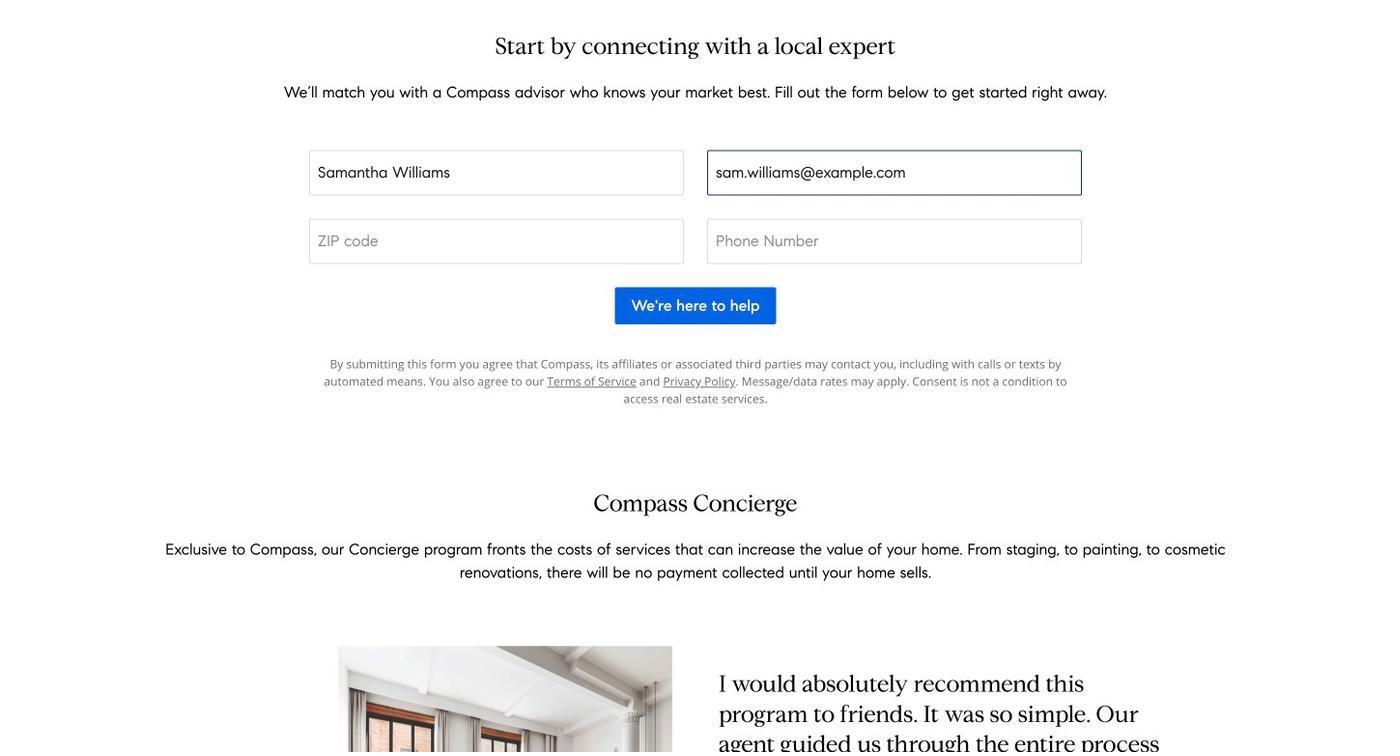 Task type: locate. For each thing, give the bounding box(es) containing it.
before: empty bedroom with carpet; after using concierge: updated, airy, elegant, bright, newly painted, and staged bedroom with new wooden floors image
[[177, 647, 673, 753]]

None submit
[[615, 287, 777, 325]]

Phone Number telephone field
[[707, 219, 1082, 264]]



Task type: describe. For each thing, give the bounding box(es) containing it.
ZIP code text field
[[309, 219, 684, 264]]

Full Name text field
[[309, 150, 684, 196]]

Email email field
[[707, 150, 1082, 196]]



Task type: vqa. For each thing, say whether or not it's contained in the screenshot.
submit
yes



